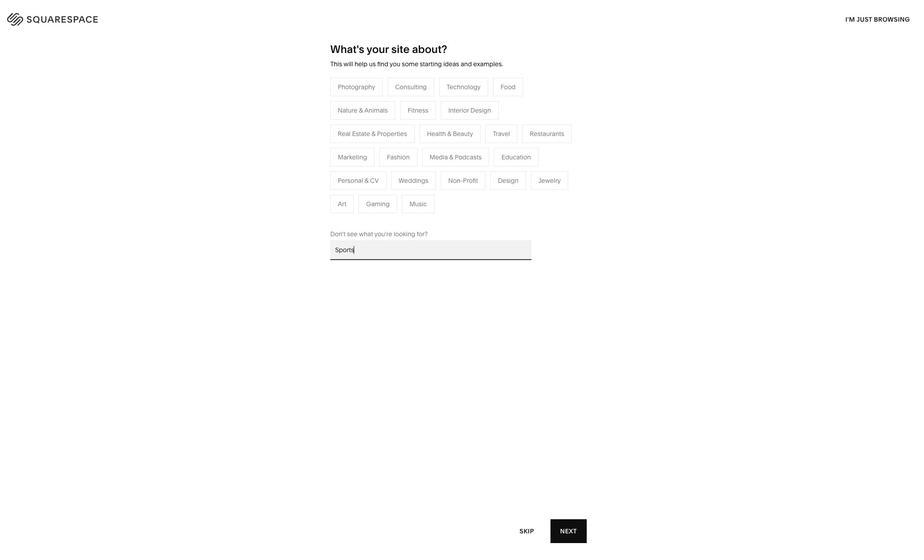 Task type: describe. For each thing, give the bounding box(es) containing it.
Health & Beauty radio
[[419, 125, 481, 143]]

nature & animals link
[[450, 136, 509, 144]]

& inside radio
[[365, 177, 369, 185]]

photography
[[338, 83, 375, 91]]

restaurants link
[[357, 136, 400, 144]]

about?
[[412, 43, 447, 56]]

Photography radio
[[330, 78, 383, 96]]

fitness link
[[450, 149, 480, 157]]

travel inside radio
[[493, 130, 510, 138]]

fitness inside radio
[[408, 106, 428, 114]]

Travel radio
[[485, 125, 518, 143]]

interior design
[[448, 106, 491, 114]]

Fashion radio
[[379, 148, 417, 167]]

profit
[[463, 177, 478, 185]]

community
[[264, 163, 297, 171]]

this
[[330, 60, 342, 68]]

& inside radio
[[359, 106, 363, 114]]

and
[[461, 60, 472, 68]]

Don't see what you're looking for? field
[[330, 240, 532, 260]]

1 vertical spatial real estate & properties
[[357, 189, 426, 197]]

gaming
[[366, 200, 390, 208]]

1 vertical spatial real
[[357, 189, 370, 197]]

& down the restaurants link
[[377, 149, 381, 157]]

1 horizontal spatial animals
[[477, 136, 500, 144]]

non- inside option
[[448, 177, 463, 185]]

ideas
[[443, 60, 459, 68]]

& down 'weddings' link
[[391, 189, 395, 197]]

0 horizontal spatial podcasts
[[382, 149, 409, 157]]

art
[[338, 200, 346, 208]]

Art radio
[[330, 195, 354, 213]]

media & podcasts inside 'radio'
[[430, 153, 482, 161]]

some
[[402, 60, 418, 68]]

Restaurants radio
[[522, 125, 572, 143]]

1 horizontal spatial nature
[[450, 136, 470, 144]]

your
[[367, 43, 389, 56]]

real inside option
[[338, 130, 351, 138]]

0 horizontal spatial travel
[[357, 123, 374, 131]]

Consulting radio
[[388, 78, 434, 96]]

real estate & properties link
[[357, 189, 435, 197]]

site
[[391, 43, 410, 56]]

skip button
[[510, 520, 544, 544]]

personal
[[338, 177, 363, 185]]

us
[[369, 60, 376, 68]]

nature & animals inside radio
[[338, 106, 388, 114]]

& right "community"
[[299, 163, 303, 171]]

next button
[[550, 520, 587, 544]]

browsing
[[874, 15, 910, 23]]

Weddings radio
[[391, 171, 436, 190]]

health & beauty
[[427, 130, 473, 138]]

Fitness radio
[[400, 101, 436, 120]]

Real Estate & Properties radio
[[330, 125, 415, 143]]

media & podcasts link
[[357, 149, 418, 157]]

Food radio
[[493, 78, 523, 96]]

estate inside option
[[352, 130, 370, 138]]

for?
[[417, 230, 428, 238]]

health
[[427, 130, 446, 138]]

home & decor
[[450, 123, 493, 131]]

Nature & Animals radio
[[330, 101, 395, 120]]

animals inside nature & animals radio
[[364, 106, 388, 114]]

consulting
[[395, 83, 427, 91]]

just
[[857, 15, 872, 23]]

you
[[390, 60, 400, 68]]

events
[[357, 163, 376, 171]]

& right health
[[447, 130, 451, 138]]

what's
[[330, 43, 364, 56]]

Media & Podcasts radio
[[422, 148, 489, 167]]

community & non-profits
[[264, 163, 337, 171]]

profits
[[319, 163, 337, 171]]

jewelry
[[538, 177, 561, 185]]



Task type: vqa. For each thing, say whether or not it's contained in the screenshot.
Add Oranssi to your favorites list image
no



Task type: locate. For each thing, give the bounding box(es) containing it.
0 horizontal spatial real
[[338, 130, 351, 138]]

media & podcasts down health & beauty
[[430, 153, 482, 161]]

nature down photography "radio" at the top of page
[[338, 106, 357, 114]]

animals up travel link
[[364, 106, 388, 114]]

0 vertical spatial real estate & properties
[[338, 130, 407, 138]]

squarespace logo image
[[18, 11, 116, 25]]

0 vertical spatial nature & animals
[[338, 106, 388, 114]]

1 vertical spatial nature
[[450, 136, 470, 144]]

restaurants down travel link
[[357, 136, 391, 144]]

don't
[[330, 230, 346, 238]]

travel right decor at the top of page
[[493, 130, 510, 138]]

1 horizontal spatial design
[[498, 177, 518, 185]]

& right the home at top
[[469, 123, 474, 131]]

what
[[359, 230, 373, 238]]

1 horizontal spatial fitness
[[450, 149, 471, 157]]

&
[[359, 106, 363, 114], [469, 123, 474, 131], [372, 130, 376, 138], [447, 130, 451, 138], [471, 136, 475, 144], [377, 149, 381, 157], [449, 153, 453, 161], [299, 163, 303, 171], [365, 177, 369, 185], [391, 189, 395, 197]]

real estate & properties inside real estate & properties option
[[338, 130, 407, 138]]

help
[[355, 60, 367, 68]]

estate
[[352, 130, 370, 138], [371, 189, 389, 197]]

0 vertical spatial nature
[[338, 106, 357, 114]]

examples.
[[473, 60, 503, 68]]

find
[[377, 60, 388, 68]]

fitness
[[408, 106, 428, 114], [450, 149, 471, 157]]

personal & cv
[[338, 177, 379, 185]]

see
[[347, 230, 358, 238]]

podcasts down the restaurants link
[[382, 149, 409, 157]]

& left cv
[[365, 177, 369, 185]]

Jewelry radio
[[531, 171, 568, 190]]

i'm just browsing
[[845, 15, 910, 23]]

properties
[[377, 130, 407, 138], [396, 189, 426, 197]]

real down personal & cv
[[357, 189, 370, 197]]

media
[[357, 149, 375, 157], [430, 153, 448, 161]]

Non-Profit radio
[[441, 171, 486, 190]]

events link
[[357, 163, 385, 171]]

will
[[344, 60, 353, 68]]

1 horizontal spatial non-
[[448, 177, 463, 185]]

Education radio
[[494, 148, 538, 167]]

restaurants inside restaurants "option"
[[530, 130, 564, 138]]

animals down decor at the top of page
[[477, 136, 500, 144]]

properties up music
[[396, 189, 426, 197]]

nature & animals up travel link
[[338, 106, 388, 114]]

travel down nature & animals radio
[[357, 123, 374, 131]]

skip
[[520, 528, 534, 536]]

bloom image
[[339, 302, 578, 556]]

weddings down events link
[[357, 176, 387, 184]]

1 horizontal spatial real
[[357, 189, 370, 197]]

0 vertical spatial design
[[471, 106, 491, 114]]

podcasts inside media & podcasts 'radio'
[[455, 153, 482, 161]]

starting
[[420, 60, 442, 68]]

cv
[[370, 177, 379, 185]]

looking
[[394, 230, 415, 238]]

design
[[471, 106, 491, 114], [498, 177, 518, 185]]

0 horizontal spatial animals
[[364, 106, 388, 114]]

squarespace logo link
[[18, 11, 194, 25]]

weddings link
[[357, 176, 395, 184]]

real up marketing option
[[338, 130, 351, 138]]

1 horizontal spatial estate
[[371, 189, 389, 197]]

1 vertical spatial design
[[498, 177, 518, 185]]

Design radio
[[490, 171, 526, 190]]

real estate & properties up gaming at the top of page
[[357, 189, 426, 197]]

properties up media & podcasts link
[[377, 130, 407, 138]]

restaurants up education
[[530, 130, 564, 138]]

& inside 'radio'
[[449, 153, 453, 161]]

nature & animals down the home & decor link
[[450, 136, 500, 144]]

food
[[501, 83, 516, 91]]

technology
[[447, 83, 481, 91]]

real estate & properties up media & podcasts link
[[338, 130, 407, 138]]

non-profit
[[448, 177, 478, 185]]

0 horizontal spatial non-
[[304, 163, 319, 171]]

0 horizontal spatial design
[[471, 106, 491, 114]]

Gaming radio
[[359, 195, 397, 213]]

media down health
[[430, 153, 448, 161]]

0 vertical spatial estate
[[352, 130, 370, 138]]

0 vertical spatial properties
[[377, 130, 407, 138]]

0 vertical spatial non-
[[304, 163, 319, 171]]

i'm just browsing link
[[845, 7, 910, 31]]

media & podcasts down the restaurants link
[[357, 149, 409, 157]]

you're
[[374, 230, 392, 238]]

media inside 'radio'
[[430, 153, 448, 161]]

0 horizontal spatial media
[[357, 149, 375, 157]]

design down education option
[[498, 177, 518, 185]]

beauty
[[453, 130, 473, 138]]

weddings inside option
[[399, 177, 428, 185]]

1 horizontal spatial nature & animals
[[450, 136, 500, 144]]

1 vertical spatial properties
[[396, 189, 426, 197]]

1 vertical spatial fitness
[[450, 149, 471, 157]]

home & decor link
[[450, 123, 502, 131]]

& up travel link
[[359, 106, 363, 114]]

decor
[[475, 123, 493, 131]]

don't see what you're looking for?
[[330, 230, 428, 238]]

weddings
[[357, 176, 387, 184], [399, 177, 428, 185]]

1 horizontal spatial media
[[430, 153, 448, 161]]

music
[[410, 200, 427, 208]]

Interior Design radio
[[441, 101, 499, 120]]

travel link
[[357, 123, 383, 131]]

nature
[[338, 106, 357, 114], [450, 136, 470, 144]]

fitness down consulting
[[408, 106, 428, 114]]

1 horizontal spatial travel
[[493, 130, 510, 138]]

1 horizontal spatial media & podcasts
[[430, 153, 482, 161]]

weddings up real estate & properties link
[[399, 177, 428, 185]]

nature & animals
[[338, 106, 388, 114], [450, 136, 500, 144]]

0 horizontal spatial nature
[[338, 106, 357, 114]]

non- down media & podcasts 'radio'
[[448, 177, 463, 185]]

podcasts down nature & animals link
[[455, 153, 482, 161]]

Technology radio
[[439, 78, 488, 96]]

fashion
[[387, 153, 410, 161]]

community & non-profits link
[[264, 163, 346, 171]]

0 vertical spatial animals
[[364, 106, 388, 114]]

i'm
[[845, 15, 855, 23]]

0 vertical spatial fitness
[[408, 106, 428, 114]]

podcasts
[[382, 149, 409, 157], [455, 153, 482, 161]]

1 horizontal spatial podcasts
[[455, 153, 482, 161]]

0 horizontal spatial nature & animals
[[338, 106, 388, 114]]

nature down the home at top
[[450, 136, 470, 144]]

1 vertical spatial non-
[[448, 177, 463, 185]]

estate down nature & animals radio
[[352, 130, 370, 138]]

education
[[502, 153, 531, 161]]

0 horizontal spatial estate
[[352, 130, 370, 138]]

estate up gaming at the top of page
[[371, 189, 389, 197]]

animals
[[364, 106, 388, 114], [477, 136, 500, 144]]

non-
[[304, 163, 319, 171], [448, 177, 463, 185]]

0 vertical spatial real
[[338, 130, 351, 138]]

media up events
[[357, 149, 375, 157]]

Personal & CV radio
[[330, 171, 386, 190]]

home
[[450, 123, 468, 131]]

real
[[338, 130, 351, 138], [357, 189, 370, 197]]

0 horizontal spatial restaurants
[[357, 136, 391, 144]]

0 horizontal spatial fitness
[[408, 106, 428, 114]]

media & podcasts
[[357, 149, 409, 157], [430, 153, 482, 161]]

non- right "community"
[[304, 163, 319, 171]]

Music radio
[[402, 195, 435, 213]]

fitness down the beauty at the top of page
[[450, 149, 471, 157]]

travel
[[357, 123, 374, 131], [493, 130, 510, 138]]

marketing
[[338, 153, 367, 161]]

1 vertical spatial nature & animals
[[450, 136, 500, 144]]

0 horizontal spatial weddings
[[357, 176, 387, 184]]

1 vertical spatial animals
[[477, 136, 500, 144]]

real estate & properties
[[338, 130, 407, 138], [357, 189, 426, 197]]

next
[[560, 528, 577, 536]]

restaurants
[[530, 130, 564, 138], [357, 136, 391, 144]]

nature inside nature & animals radio
[[338, 106, 357, 114]]

1 horizontal spatial weddings
[[399, 177, 428, 185]]

properties inside option
[[377, 130, 407, 138]]

1 vertical spatial estate
[[371, 189, 389, 197]]

1 horizontal spatial restaurants
[[530, 130, 564, 138]]

0 horizontal spatial media & podcasts
[[357, 149, 409, 157]]

interior
[[448, 106, 469, 114]]

& down 'home & decor'
[[471, 136, 475, 144]]

& down health & beauty
[[449, 153, 453, 161]]

design up decor at the top of page
[[471, 106, 491, 114]]

Marketing radio
[[330, 148, 375, 167]]

what's your site about? this will help us find you some starting ideas and examples.
[[330, 43, 503, 68]]

& up media & podcasts link
[[372, 130, 376, 138]]



